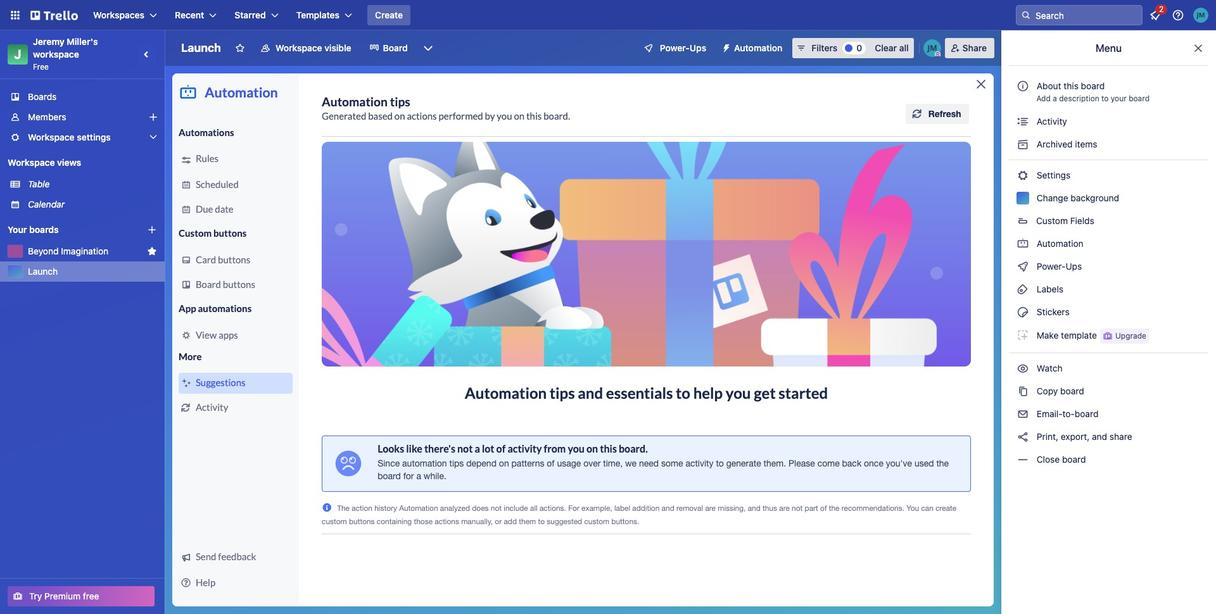 Task type: vqa. For each thing, say whether or not it's contained in the screenshot.
the leftmost Automation
yes



Task type: describe. For each thing, give the bounding box(es) containing it.
to
[[1102, 94, 1109, 103]]

jeremy miller's workspace link
[[33, 36, 100, 60]]

sm image for email-to-board
[[1017, 408, 1029, 421]]

close board link
[[1009, 450, 1209, 470]]

settings link
[[1009, 165, 1209, 186]]

j
[[14, 47, 21, 61]]

visible
[[324, 42, 351, 53]]

1 horizontal spatial power-
[[1037, 261, 1066, 272]]

beyond imagination
[[28, 246, 108, 257]]

workspace for workspace settings
[[28, 132, 75, 143]]

jeremy
[[33, 36, 64, 47]]

table
[[28, 179, 50, 189]]

labels link
[[1009, 279, 1209, 300]]

1 vertical spatial jeremy miller (jeremymiller198) image
[[923, 39, 941, 57]]

workspace for workspace visible
[[276, 42, 322, 53]]

power-ups link
[[1009, 257, 1209, 277]]

power-ups button
[[635, 38, 714, 58]]

board inside copy board link
[[1060, 386, 1084, 397]]

sm image for print, export, and share
[[1017, 431, 1029, 443]]

1 horizontal spatial ups
[[1066, 261, 1082, 272]]

email-to-board link
[[1009, 404, 1209, 424]]

activity
[[1034, 116, 1067, 127]]

power- inside button
[[660, 42, 690, 53]]

change background
[[1034, 193, 1119, 203]]

archived items link
[[1009, 134, 1209, 155]]

workspace for workspace views
[[8, 157, 55, 168]]

add
[[1036, 94, 1051, 103]]

primary element
[[0, 0, 1216, 30]]

your boards
[[8, 224, 59, 235]]

custom fields
[[1036, 215, 1094, 226]]

create
[[375, 10, 403, 20]]

try premium free
[[29, 591, 99, 602]]

power-ups inside button
[[660, 42, 706, 53]]

sm image for watch
[[1017, 362, 1029, 375]]

0
[[857, 42, 862, 53]]

your boards with 2 items element
[[8, 222, 128, 238]]

add board image
[[147, 225, 157, 235]]

recent button
[[167, 5, 224, 25]]

1 horizontal spatial power-ups
[[1034, 261, 1084, 272]]

starred
[[235, 10, 266, 20]]

print,
[[1037, 431, 1058, 442]]

templates
[[296, 10, 340, 20]]

free
[[33, 62, 49, 72]]

board right your
[[1129, 94, 1150, 103]]

labels
[[1034, 284, 1063, 295]]

try premium free button
[[8, 587, 155, 607]]

clear all button
[[870, 38, 914, 58]]

this member is an admin of this board. image
[[935, 51, 940, 57]]

sm image inside automation button
[[716, 38, 734, 56]]

share
[[963, 42, 987, 53]]

starred button
[[227, 5, 286, 25]]

star or unstar board image
[[235, 43, 245, 53]]

create button
[[367, 5, 411, 25]]

settings
[[77, 132, 111, 143]]

workspace navigation collapse icon image
[[138, 46, 156, 63]]

try
[[29, 591, 42, 602]]

menu
[[1096, 42, 1122, 54]]

and
[[1092, 431, 1107, 442]]

custom fields button
[[1009, 211, 1209, 231]]

customize views image
[[422, 42, 434, 54]]

board inside close board link
[[1062, 454, 1086, 465]]

close board
[[1034, 454, 1086, 465]]

make
[[1037, 330, 1059, 341]]

this
[[1064, 80, 1079, 91]]

export,
[[1061, 431, 1090, 442]]

templates button
[[289, 5, 360, 25]]

about
[[1037, 80, 1061, 91]]

back to home image
[[30, 5, 78, 25]]

your
[[8, 224, 27, 235]]

sm image for power-ups
[[1017, 260, 1029, 273]]

Board name text field
[[175, 38, 227, 58]]

starred icon image
[[147, 246, 157, 257]]

free
[[83, 591, 99, 602]]

beyond imagination link
[[28, 245, 142, 258]]

sm image for labels
[[1017, 283, 1029, 296]]

miller's
[[67, 36, 98, 47]]

sm image for stickers
[[1017, 306, 1029, 319]]

members
[[28, 111, 66, 122]]

make template
[[1034, 330, 1097, 341]]

automation button
[[716, 38, 790, 58]]

to-
[[1062, 409, 1075, 419]]

upgrade button
[[1100, 329, 1149, 344]]

change
[[1037, 193, 1068, 203]]

workspaces
[[93, 10, 144, 20]]



Task type: locate. For each thing, give the bounding box(es) containing it.
launch
[[181, 41, 221, 54], [28, 266, 58, 277]]

workspace inside dropdown button
[[28, 132, 75, 143]]

board up print, export, and share
[[1075, 409, 1099, 419]]

sm image for automation
[[1017, 238, 1029, 250]]

1 vertical spatial workspace
[[28, 132, 75, 143]]

launch link
[[28, 265, 157, 278]]

members link
[[0, 107, 165, 127]]

sm image inside labels link
[[1017, 283, 1029, 296]]

jeremy miller (jeremymiller198) image
[[1193, 8, 1209, 23], [923, 39, 941, 57]]

upgrade
[[1115, 331, 1146, 341]]

workspace up table
[[8, 157, 55, 168]]

close
[[1037, 454, 1060, 465]]

watch
[[1034, 363, 1065, 374]]

jeremy miller (jeremymiller198) image right all
[[923, 39, 941, 57]]

power-ups
[[660, 42, 706, 53], [1034, 261, 1084, 272]]

2 vertical spatial workspace
[[8, 157, 55, 168]]

sm image inside automation link
[[1017, 238, 1029, 250]]

recent
[[175, 10, 204, 20]]

sm image for activity
[[1017, 115, 1029, 128]]

sm image for make template
[[1017, 329, 1029, 341]]

sm image for copy board
[[1017, 385, 1029, 398]]

0 vertical spatial launch
[[181, 41, 221, 54]]

sm image inside close board link
[[1017, 454, 1029, 466]]

stickers
[[1034, 307, 1070, 317]]

description
[[1059, 94, 1099, 103]]

beyond
[[28, 246, 59, 257]]

workspace inside button
[[276, 42, 322, 53]]

ups down automation link
[[1066, 261, 1082, 272]]

ups inside button
[[690, 42, 706, 53]]

0 horizontal spatial ups
[[690, 42, 706, 53]]

change background link
[[1009, 188, 1209, 208]]

all
[[899, 42, 909, 53]]

0 horizontal spatial power-ups
[[660, 42, 706, 53]]

1 vertical spatial automation
[[1034, 238, 1084, 249]]

clear all
[[875, 42, 909, 53]]

share
[[1110, 431, 1132, 442]]

0 vertical spatial power-
[[660, 42, 690, 53]]

5 sm image from the top
[[1017, 362, 1029, 375]]

custom
[[1036, 215, 1068, 226]]

0 vertical spatial automation
[[734, 42, 782, 53]]

sm image inside the email-to-board link
[[1017, 408, 1029, 421]]

automation inside automation button
[[734, 42, 782, 53]]

automation inside automation link
[[1034, 238, 1084, 249]]

power-
[[660, 42, 690, 53], [1037, 261, 1066, 272]]

open information menu image
[[1172, 9, 1184, 22]]

archived items
[[1034, 139, 1097, 149]]

0 horizontal spatial power-
[[660, 42, 690, 53]]

stickers link
[[1009, 302, 1209, 322]]

ups
[[690, 42, 706, 53], [1066, 261, 1082, 272]]

about this board add a description to your board
[[1036, 80, 1150, 103]]

activity link
[[1009, 111, 1209, 132]]

workspace settings button
[[0, 127, 165, 148]]

0 vertical spatial ups
[[690, 42, 706, 53]]

1 sm image from the top
[[1017, 138, 1029, 151]]

search image
[[1021, 10, 1031, 20]]

sm image for settings
[[1017, 169, 1029, 182]]

2 notifications image
[[1148, 8, 1163, 23]]

board inside the email-to-board link
[[1075, 409, 1099, 419]]

background
[[1071, 193, 1119, 203]]

1 horizontal spatial launch
[[181, 41, 221, 54]]

filters
[[812, 42, 838, 53]]

1 horizontal spatial jeremy miller (jeremymiller198) image
[[1193, 8, 1209, 23]]

print, export, and share
[[1034, 431, 1132, 442]]

sm image inside "activity" link
[[1017, 115, 1029, 128]]

workspace settings
[[28, 132, 111, 143]]

1 vertical spatial power-ups
[[1034, 261, 1084, 272]]

launch down beyond
[[28, 266, 58, 277]]

template
[[1061, 330, 1097, 341]]

share button
[[945, 38, 994, 58]]

sm image inside settings link
[[1017, 169, 1029, 182]]

boards
[[28, 91, 57, 102]]

0 horizontal spatial jeremy miller (jeremymiller198) image
[[923, 39, 941, 57]]

workspace visible button
[[253, 38, 359, 58]]

automation link
[[1009, 234, 1209, 254]]

Search field
[[1031, 6, 1142, 25]]

3 sm image from the top
[[1017, 238, 1029, 250]]

ups left automation button at the top of the page
[[690, 42, 706, 53]]

0 vertical spatial jeremy miller (jeremymiller198) image
[[1193, 8, 1209, 23]]

sm image for close board
[[1017, 454, 1029, 466]]

0 horizontal spatial launch
[[28, 266, 58, 277]]

sm image inside archived items link
[[1017, 138, 1029, 151]]

7 sm image from the top
[[1017, 454, 1029, 466]]

premium
[[44, 591, 81, 602]]

calendar link
[[28, 198, 157, 211]]

copy board link
[[1009, 381, 1209, 402]]

imagination
[[61, 246, 108, 257]]

automation
[[734, 42, 782, 53], [1034, 238, 1084, 249]]

views
[[57, 157, 81, 168]]

a
[[1053, 94, 1057, 103]]

settings
[[1034, 170, 1071, 181]]

board link
[[361, 38, 415, 58]]

board
[[383, 42, 408, 53]]

sm image inside copy board link
[[1017, 385, 1029, 398]]

6 sm image from the top
[[1017, 408, 1029, 421]]

4 sm image from the top
[[1017, 283, 1029, 296]]

watch link
[[1009, 359, 1209, 379]]

workspace down members
[[28, 132, 75, 143]]

email-to-board
[[1034, 409, 1099, 419]]

0 vertical spatial workspace
[[276, 42, 322, 53]]

workspace visible
[[276, 42, 351, 53]]

jeremy miller's workspace free
[[33, 36, 100, 72]]

sm image
[[1017, 138, 1029, 151], [1017, 169, 1029, 182], [1017, 238, 1029, 250], [1017, 283, 1029, 296], [1017, 362, 1029, 375], [1017, 408, 1029, 421], [1017, 454, 1029, 466]]

1 vertical spatial ups
[[1066, 261, 1082, 272]]

workspace
[[33, 49, 79, 60]]

sm image inside power-ups link
[[1017, 260, 1029, 273]]

copy
[[1037, 386, 1058, 397]]

1 vertical spatial launch
[[28, 266, 58, 277]]

copy board
[[1034, 386, 1084, 397]]

workspaces button
[[86, 5, 165, 25]]

calendar
[[28, 199, 65, 210]]

board down export,
[[1062, 454, 1086, 465]]

0 horizontal spatial automation
[[734, 42, 782, 53]]

fields
[[1070, 215, 1094, 226]]

your
[[1111, 94, 1127, 103]]

boards
[[29, 224, 59, 235]]

0 vertical spatial power-ups
[[660, 42, 706, 53]]

sm image inside stickers link
[[1017, 306, 1029, 319]]

workspace down templates
[[276, 42, 322, 53]]

clear
[[875, 42, 897, 53]]

sm image
[[716, 38, 734, 56], [1017, 115, 1029, 128], [1017, 260, 1029, 273], [1017, 306, 1029, 319], [1017, 329, 1029, 341], [1017, 385, 1029, 398], [1017, 431, 1029, 443]]

sm image for archived items
[[1017, 138, 1029, 151]]

1 vertical spatial power-
[[1037, 261, 1066, 272]]

sm image inside watch link
[[1017, 362, 1029, 375]]

print, export, and share link
[[1009, 427, 1209, 447]]

launch inside text box
[[181, 41, 221, 54]]

jeremy miller (jeremymiller198) image right the open information menu icon
[[1193, 8, 1209, 23]]

1 horizontal spatial automation
[[1034, 238, 1084, 249]]

board up to-
[[1060, 386, 1084, 397]]

email-
[[1037, 409, 1063, 419]]

items
[[1075, 139, 1097, 149]]

workspace views
[[8, 157, 81, 168]]

2 sm image from the top
[[1017, 169, 1029, 182]]

launch down recent dropdown button
[[181, 41, 221, 54]]

board
[[1081, 80, 1105, 91], [1129, 94, 1150, 103], [1060, 386, 1084, 397], [1075, 409, 1099, 419], [1062, 454, 1086, 465]]

board up to
[[1081, 80, 1105, 91]]

sm image inside print, export, and share link
[[1017, 431, 1029, 443]]

table link
[[28, 178, 157, 191]]

archived
[[1037, 139, 1073, 149]]



